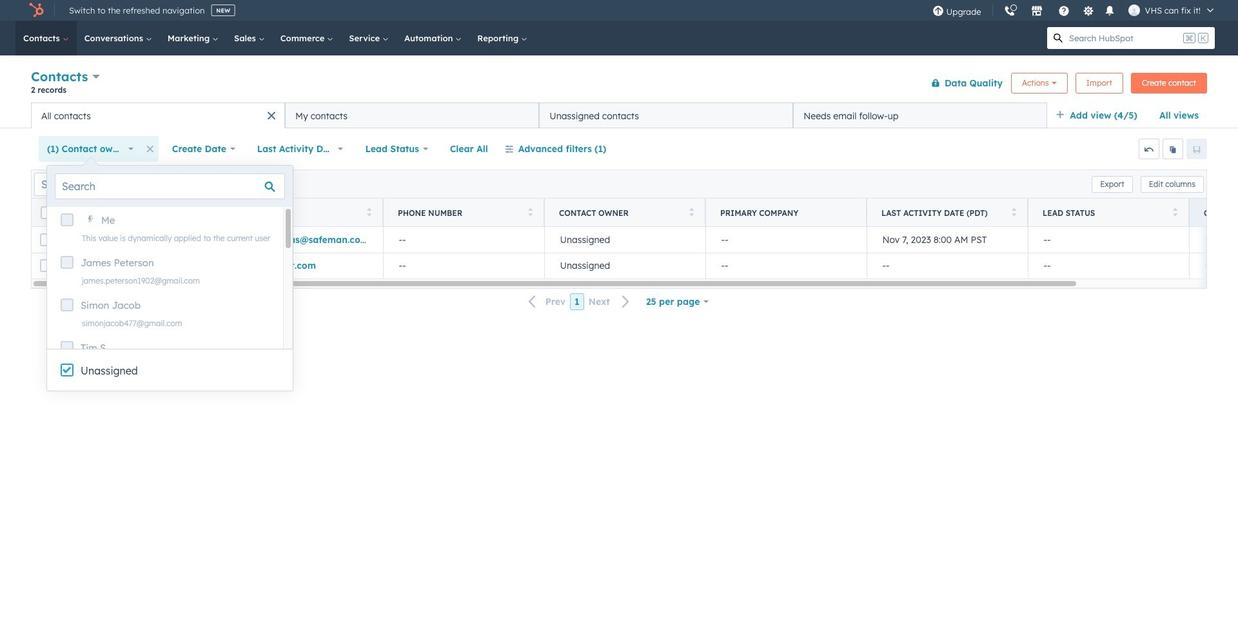Task type: locate. For each thing, give the bounding box(es) containing it.
3 press to sort. image from the left
[[1011, 207, 1016, 216]]

Search name, phone, email addresses, or company search field
[[34, 173, 191, 196]]

press to sort. image for sixth "press to sort." element from the right
[[205, 207, 210, 216]]

jer mill image
[[1128, 5, 1140, 16]]

press to sort. image for 1st "press to sort." element from the right
[[1173, 207, 1178, 216]]

1 press to sort. image from the left
[[367, 207, 371, 216]]

press to sort. image
[[205, 207, 210, 216], [528, 207, 533, 216], [1011, 207, 1016, 216], [1173, 207, 1178, 216]]

1 horizontal spatial press to sort. image
[[689, 207, 694, 216]]

0 horizontal spatial press to sort. image
[[367, 207, 371, 216]]

menu
[[926, 0, 1223, 22]]

marketplaces image
[[1031, 6, 1042, 17]]

press to sort. image for 3rd "press to sort." element
[[528, 207, 533, 216]]

column header
[[705, 199, 867, 227]]

banner
[[31, 66, 1207, 103]]

press to sort. image for 5th "press to sort." element from the left
[[1011, 207, 1016, 216]]

press to sort. element
[[205, 207, 210, 218], [367, 207, 371, 218], [528, 207, 533, 218], [689, 207, 694, 218], [1011, 207, 1016, 218], [1173, 207, 1178, 218]]

press to sort. image
[[367, 207, 371, 216], [689, 207, 694, 216]]

2 press to sort. element from the left
[[367, 207, 371, 218]]

pagination navigation
[[521, 293, 638, 310]]

3 press to sort. element from the left
[[528, 207, 533, 218]]

1 press to sort. image from the left
[[205, 207, 210, 216]]

list box
[[47, 207, 293, 377]]

1 press to sort. element from the left
[[205, 207, 210, 218]]

2 press to sort. image from the left
[[528, 207, 533, 216]]

4 press to sort. image from the left
[[1173, 207, 1178, 216]]



Task type: vqa. For each thing, say whether or not it's contained in the screenshot.
3rd Press to sort. element from right
yes



Task type: describe. For each thing, give the bounding box(es) containing it.
4 press to sort. element from the left
[[689, 207, 694, 218]]

Search HubSpot search field
[[1069, 27, 1181, 49]]

5 press to sort. element from the left
[[1011, 207, 1016, 218]]

2 press to sort. image from the left
[[689, 207, 694, 216]]

Search search field
[[55, 173, 285, 199]]

6 press to sort. element from the left
[[1173, 207, 1178, 218]]



